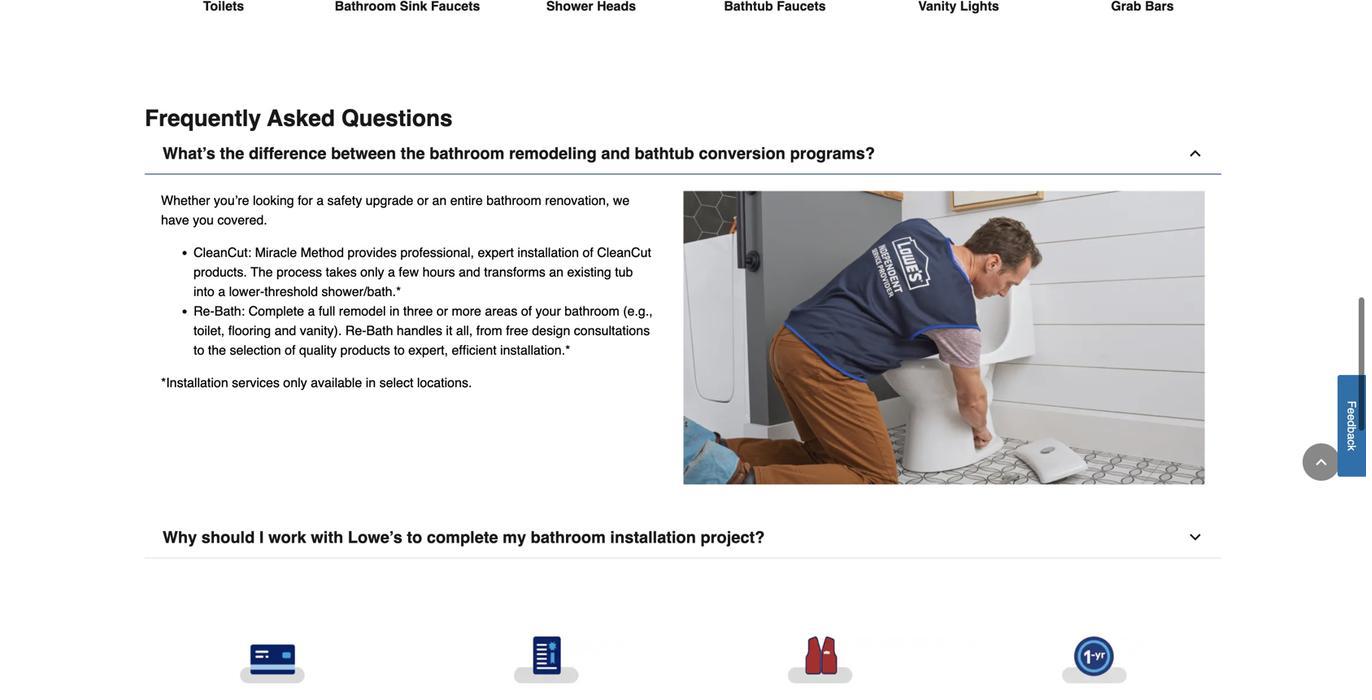 Task type: locate. For each thing, give the bounding box(es) containing it.
1 vertical spatial only
[[283, 375, 307, 390]]

project?
[[701, 528, 765, 547]]

2 horizontal spatial to
[[407, 528, 422, 547]]

products
[[341, 343, 390, 358]]

re-
[[194, 304, 215, 319], [346, 323, 367, 338]]

re- down into
[[194, 304, 215, 319]]

of
[[583, 245, 594, 260], [521, 304, 532, 319], [285, 343, 296, 358]]

design
[[532, 323, 571, 338]]

shower/bath.*
[[322, 284, 401, 299]]

from
[[477, 323, 503, 338]]

only
[[361, 265, 384, 280], [283, 375, 307, 390]]

1 horizontal spatial installation
[[610, 528, 696, 547]]

chevron up image
[[1314, 454, 1330, 470]]

bathroom up consultations
[[565, 304, 620, 319]]

the right what's
[[220, 144, 244, 163]]

or up the it
[[437, 304, 448, 319]]

frequently
[[145, 106, 261, 132]]

process
[[277, 265, 322, 280]]

1 vertical spatial installation
[[610, 528, 696, 547]]

few
[[399, 265, 419, 280]]

e
[[1346, 408, 1359, 414], [1346, 414, 1359, 421]]

between
[[331, 144, 396, 163]]

whether you're looking for a safety upgrade or an entire bathroom renovation, we have you covered.
[[161, 193, 630, 228]]

f
[[1346, 401, 1359, 408]]

transforms
[[484, 265, 546, 280]]

the down questions
[[401, 144, 425, 163]]

what's the difference between the bathroom remodeling and bathtub conversion programs?
[[163, 144, 875, 163]]

you're
[[214, 193, 249, 208]]

1 horizontal spatial an
[[549, 265, 564, 280]]

0 horizontal spatial re-
[[194, 304, 215, 319]]

of up free
[[521, 304, 532, 319]]

0 horizontal spatial of
[[285, 343, 296, 358]]

conversion
[[699, 144, 786, 163]]

expert
[[478, 245, 514, 260]]

remodeling
[[509, 144, 597, 163]]

bathroom
[[430, 144, 505, 163], [487, 193, 542, 208], [565, 304, 620, 319], [531, 528, 606, 547]]

efficient
[[452, 343, 497, 358]]

tub
[[615, 265, 633, 280]]

to down handles
[[394, 343, 405, 358]]

of left the quality in the left of the page
[[285, 343, 296, 358]]

and right the 'hours'
[[459, 265, 481, 280]]

the down the toilet,
[[208, 343, 226, 358]]

your
[[536, 304, 561, 319]]

to
[[194, 343, 204, 358], [394, 343, 405, 358], [407, 528, 422, 547]]

or inside cleancut: miracle method provides professional, expert installation of cleancut products. the process takes only a few hours and transforms an existing tub into a lower-threshold shower/bath.* re-bath: complete a full remodel in three or more areas of your bathroom (e.g., toilet, flooring and vanity). re-bath handles it all, from free design consultations to the selection of quality products to expert, efficient installation.*
[[437, 304, 448, 319]]

into
[[194, 284, 215, 299]]

upgrade
[[366, 193, 414, 208]]

1 vertical spatial of
[[521, 304, 532, 319]]

2 e from the top
[[1346, 414, 1359, 421]]

questions
[[341, 106, 453, 132]]

2 horizontal spatial and
[[601, 144, 630, 163]]

1 horizontal spatial in
[[390, 304, 400, 319]]

1 horizontal spatial or
[[437, 304, 448, 319]]

and
[[601, 144, 630, 163], [459, 265, 481, 280], [275, 323, 296, 338]]

installation inside button
[[610, 528, 696, 547]]

0 horizontal spatial only
[[283, 375, 307, 390]]

1 vertical spatial and
[[459, 265, 481, 280]]

three
[[403, 304, 433, 319]]

0 vertical spatial only
[[361, 265, 384, 280]]

more
[[452, 304, 482, 319]]

0 vertical spatial an
[[432, 193, 447, 208]]

0 vertical spatial or
[[417, 193, 429, 208]]

method
[[301, 245, 344, 260]]

why should i work with lowe's to complete my bathroom installation project?
[[163, 528, 765, 547]]

a right for
[[317, 193, 324, 208]]

a inside f e e d b a c k button
[[1346, 433, 1359, 440]]

only right services
[[283, 375, 307, 390]]

or right upgrade
[[417, 193, 429, 208]]

or
[[417, 193, 429, 208], [437, 304, 448, 319]]

in left the 'select'
[[366, 375, 376, 390]]

f e e d b a c k button
[[1338, 375, 1367, 477]]

only down provides
[[361, 265, 384, 280]]

services
[[232, 375, 280, 390]]

1 vertical spatial or
[[437, 304, 448, 319]]

installation up transforms
[[518, 245, 579, 260]]

and down complete
[[275, 323, 296, 338]]

0 vertical spatial in
[[390, 304, 400, 319]]

1 vertical spatial in
[[366, 375, 376, 390]]

a
[[317, 193, 324, 208], [388, 265, 395, 280], [218, 284, 225, 299], [308, 304, 315, 319], [1346, 433, 1359, 440]]

a left the few
[[388, 265, 395, 280]]

available
[[311, 375, 362, 390]]

c
[[1346, 440, 1359, 445]]

bathroom down the what's the difference between the bathroom remodeling and bathtub conversion programs?
[[487, 193, 542, 208]]

an inside whether you're looking for a safety upgrade or an entire bathroom renovation, we have you covered.
[[432, 193, 447, 208]]

2 horizontal spatial of
[[583, 245, 594, 260]]

in left three
[[390, 304, 400, 319]]

and up we
[[601, 144, 630, 163]]

my
[[503, 528, 526, 547]]

e up d
[[1346, 408, 1359, 414]]

0 vertical spatial re-
[[194, 304, 215, 319]]

bathtub
[[635, 144, 695, 163]]

lowe's
[[348, 528, 403, 547]]

the
[[251, 265, 273, 280]]

f e e d b a c k
[[1346, 401, 1359, 451]]

the inside cleancut: miracle method provides professional, expert installation of cleancut products. the process takes only a few hours and transforms an existing tub into a lower-threshold shower/bath.* re-bath: complete a full remodel in three or more areas of your bathroom (e.g., toilet, flooring and vanity). re-bath handles it all, from free design consultations to the selection of quality products to expert, efficient installation.*
[[208, 343, 226, 358]]

to down the toilet,
[[194, 343, 204, 358]]

installation left project?
[[610, 528, 696, 547]]

1 vertical spatial an
[[549, 265, 564, 280]]

consultations
[[574, 323, 650, 338]]

an inside cleancut: miracle method provides professional, expert installation of cleancut products. the process takes only a few hours and transforms an existing tub into a lower-threshold shower/bath.* re-bath: complete a full remodel in three or more areas of your bathroom (e.g., toilet, flooring and vanity). re-bath handles it all, from free design consultations to the selection of quality products to expert, efficient installation.*
[[549, 265, 564, 280]]

1 horizontal spatial and
[[459, 265, 481, 280]]

0 vertical spatial and
[[601, 144, 630, 163]]

an left entire
[[432, 193, 447, 208]]

in
[[390, 304, 400, 319], [366, 375, 376, 390]]

0 horizontal spatial an
[[432, 193, 447, 208]]

why should i work with lowe's to complete my bathroom installation project? button
[[145, 517, 1222, 559]]

re- down remodel
[[346, 323, 367, 338]]

and inside what's the difference between the bathroom remodeling and bathtub conversion programs? button
[[601, 144, 630, 163]]

the
[[220, 144, 244, 163], [401, 144, 425, 163], [208, 343, 226, 358]]

1 horizontal spatial only
[[361, 265, 384, 280]]

to right lowe's
[[407, 528, 422, 547]]

lower-
[[229, 284, 265, 299]]

installation
[[518, 245, 579, 260], [610, 528, 696, 547]]

k
[[1346, 445, 1359, 451]]

a right into
[[218, 284, 225, 299]]

0 horizontal spatial installation
[[518, 245, 579, 260]]

1 horizontal spatial re-
[[346, 323, 367, 338]]

installation inside cleancut: miracle method provides professional, expert installation of cleancut products. the process takes only a few hours and transforms an existing tub into a lower-threshold shower/bath.* re-bath: complete a full remodel in three or more areas of your bathroom (e.g., toilet, flooring and vanity). re-bath handles it all, from free design consultations to the selection of quality products to expert, efficient installation.*
[[518, 245, 579, 260]]

an
[[432, 193, 447, 208], [549, 265, 564, 280]]

0 horizontal spatial and
[[275, 323, 296, 338]]

0 horizontal spatial or
[[417, 193, 429, 208]]

e up b
[[1346, 414, 1359, 421]]

areas
[[485, 304, 518, 319]]

a lowe's red vest icon. image
[[696, 637, 944, 684]]

frequently asked questions
[[145, 106, 453, 132]]

a up k
[[1346, 433, 1359, 440]]

of up existing
[[583, 245, 594, 260]]

work
[[268, 528, 306, 547]]

handles
[[397, 323, 443, 338]]

hours
[[423, 265, 455, 280]]

bathroom up entire
[[430, 144, 505, 163]]

bathroom right my
[[531, 528, 606, 547]]

0 vertical spatial installation
[[518, 245, 579, 260]]

looking
[[253, 193, 294, 208]]

an left existing
[[549, 265, 564, 280]]

safety
[[327, 193, 362, 208]]

professional,
[[401, 245, 474, 260]]



Task type: describe. For each thing, give the bounding box(es) containing it.
a blue 1-year labor warranty icon. image
[[971, 637, 1219, 684]]

covered.
[[218, 212, 267, 228]]

it
[[446, 323, 453, 338]]

0 horizontal spatial to
[[194, 343, 204, 358]]

quality
[[299, 343, 337, 358]]

products.
[[194, 265, 247, 280]]

installation.*
[[500, 343, 571, 358]]

should
[[202, 528, 255, 547]]

bathroom inside what's the difference between the bathroom remodeling and bathtub conversion programs? button
[[430, 144, 505, 163]]

bath
[[367, 323, 393, 338]]

selection
[[230, 343, 281, 358]]

why
[[163, 528, 197, 547]]

complete
[[249, 304, 304, 319]]

0 vertical spatial of
[[583, 245, 594, 260]]

cleancut: miracle method provides professional, expert installation of cleancut products. the process takes only a few hours and transforms an existing tub into a lower-threshold shower/bath.* re-bath: complete a full remodel in three or more areas of your bathroom (e.g., toilet, flooring and vanity). re-bath handles it all, from free design consultations to the selection of quality products to expert, efficient installation.*
[[194, 245, 653, 358]]

miracle
[[255, 245, 297, 260]]

1 e from the top
[[1346, 408, 1359, 414]]

whether
[[161, 193, 210, 208]]

bathroom inside why should i work with lowe's to complete my bathroom installation project? button
[[531, 528, 606, 547]]

existing
[[567, 265, 612, 280]]

or inside whether you're looking for a safety upgrade or an entire bathroom renovation, we have you covered.
[[417, 193, 429, 208]]

provides
[[348, 245, 397, 260]]

free
[[506, 323, 529, 338]]

we
[[613, 193, 630, 208]]

a inside whether you're looking for a safety upgrade or an entire bathroom renovation, we have you covered.
[[317, 193, 324, 208]]

2 vertical spatial of
[[285, 343, 296, 358]]

chevron down image
[[1188, 529, 1204, 545]]

to inside button
[[407, 528, 422, 547]]

scroll to top element
[[1303, 443, 1341, 481]]

programs?
[[790, 144, 875, 163]]

a left full
[[308, 304, 315, 319]]

1 horizontal spatial of
[[521, 304, 532, 319]]

renovation,
[[545, 193, 610, 208]]

complete
[[427, 528, 498, 547]]

bathroom inside whether you're looking for a safety upgrade or an entire bathroom renovation, we have you covered.
[[487, 193, 542, 208]]

asked
[[267, 106, 335, 132]]

whether you're looking for a safety upgrade or an entire bathroom renovation, we have you covered. image
[[683, 191, 1206, 485]]

remodel
[[339, 304, 386, 319]]

0 horizontal spatial in
[[366, 375, 376, 390]]

vanity).
[[300, 323, 342, 338]]

entire
[[450, 193, 483, 208]]

what's the difference between the bathroom remodeling and bathtub conversion programs? button
[[145, 133, 1222, 175]]

for
[[298, 193, 313, 208]]

flooring
[[228, 323, 271, 338]]

only inside cleancut: miracle method provides professional, expert installation of cleancut products. the process takes only a few hours and transforms an existing tub into a lower-threshold shower/bath.* re-bath: complete a full remodel in three or more areas of your bathroom (e.g., toilet, flooring and vanity). re-bath handles it all, from free design consultations to the selection of quality products to expert, efficient installation.*
[[361, 265, 384, 280]]

takes
[[326, 265, 357, 280]]

(e.g.,
[[623, 304, 653, 319]]

2 vertical spatial and
[[275, 323, 296, 338]]

i
[[259, 528, 264, 547]]

with
[[311, 528, 343, 547]]

locations.
[[417, 375, 472, 390]]

full
[[319, 304, 335, 319]]

what's
[[163, 144, 215, 163]]

select
[[380, 375, 414, 390]]

difference
[[249, 144, 327, 163]]

you
[[193, 212, 214, 228]]

cleancut:
[[194, 245, 251, 260]]

1 horizontal spatial to
[[394, 343, 405, 358]]

have
[[161, 212, 189, 228]]

a dark blue background check icon. image
[[422, 637, 670, 684]]

d
[[1346, 421, 1359, 427]]

threshold
[[265, 284, 318, 299]]

bathroom inside cleancut: miracle method provides professional, expert installation of cleancut products. the process takes only a few hours and transforms an existing tub into a lower-threshold shower/bath.* re-bath: complete a full remodel in three or more areas of your bathroom (e.g., toilet, flooring and vanity). re-bath handles it all, from free design consultations to the selection of quality products to expert, efficient installation.*
[[565, 304, 620, 319]]

1 vertical spatial re-
[[346, 323, 367, 338]]

chevron up image
[[1188, 145, 1204, 162]]

bath:
[[215, 304, 245, 319]]

b
[[1346, 427, 1359, 433]]

in inside cleancut: miracle method provides professional, expert installation of cleancut products. the process takes only a few hours and transforms an existing tub into a lower-threshold shower/bath.* re-bath: complete a full remodel in three or more areas of your bathroom (e.g., toilet, flooring and vanity). re-bath handles it all, from free design consultations to the selection of quality products to expert, efficient installation.*
[[390, 304, 400, 319]]

*installation
[[161, 375, 228, 390]]

toilet,
[[194, 323, 225, 338]]

a dark blue credit card icon. image
[[148, 637, 396, 684]]

expert,
[[409, 343, 448, 358]]

*installation services only available in select locations.
[[161, 375, 472, 390]]

all,
[[456, 323, 473, 338]]

cleancut
[[597, 245, 652, 260]]



Task type: vqa. For each thing, say whether or not it's contained in the screenshot.
make
no



